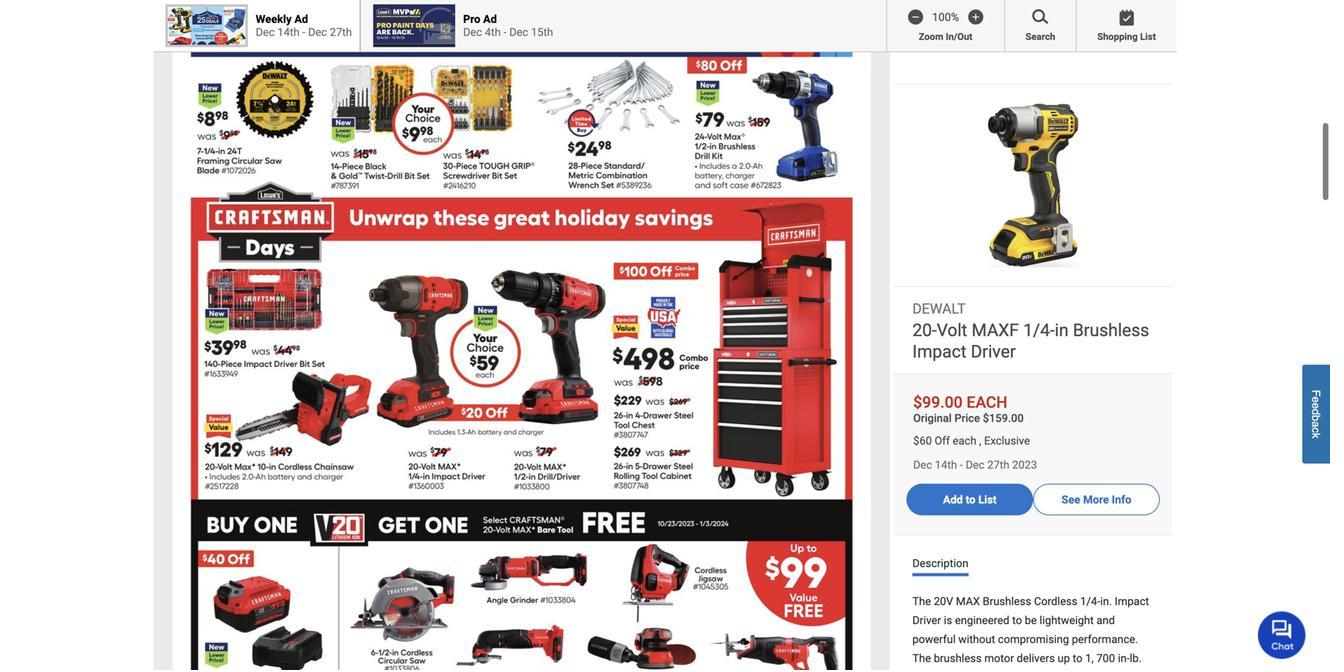 Task type: locate. For each thing, give the bounding box(es) containing it.
e up b
[[1310, 403, 1323, 409]]

d
[[1310, 409, 1323, 416]]

2 e from the top
[[1310, 403, 1323, 409]]

e up d
[[1310, 397, 1323, 403]]

a
[[1310, 422, 1323, 428]]

chat invite button image
[[1258, 611, 1307, 660]]

e
[[1310, 397, 1323, 403], [1310, 403, 1323, 409]]

b
[[1310, 416, 1323, 422]]

k
[[1310, 433, 1323, 439]]



Task type: vqa. For each thing, say whether or not it's contained in the screenshot.
F e e d b a c k button
yes



Task type: describe. For each thing, give the bounding box(es) containing it.
f e e d b a c k button
[[1303, 365, 1330, 464]]

1 e from the top
[[1310, 397, 1323, 403]]

f e e d b a c k
[[1310, 390, 1323, 439]]

f
[[1310, 390, 1323, 397]]

c
[[1310, 428, 1323, 433]]



